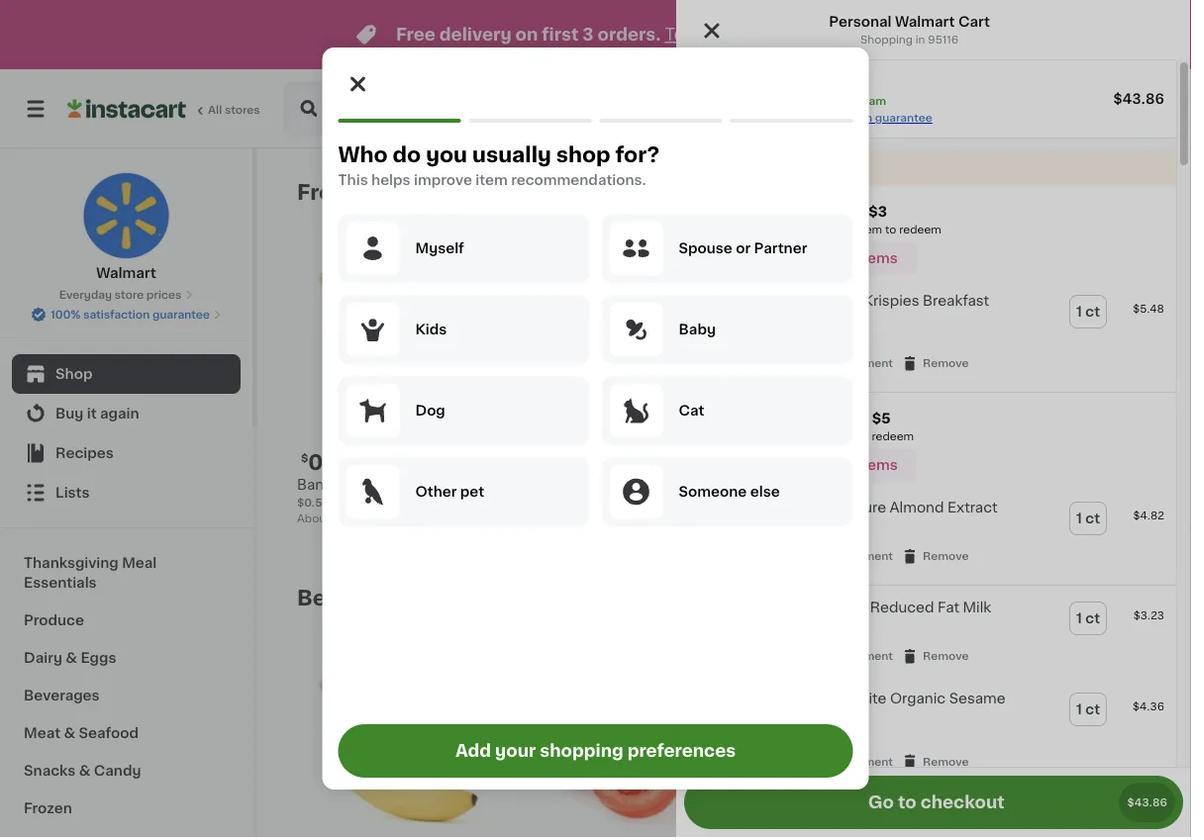 Task type: locate. For each thing, give the bounding box(es) containing it.
2 promotion-wrapper element from the top
[[676, 393, 1177, 587]]

eligible for save
[[802, 459, 855, 473]]

east
[[951, 102, 984, 116]]

1 vertical spatial see
[[772, 459, 799, 473]]

2 remove from the top
[[923, 551, 969, 562]]

all stores link
[[67, 81, 261, 137]]

& inside meat & seafood "link"
[[64, 727, 75, 741]]

promotion-wrapper element
[[676, 186, 1177, 393], [676, 393, 1177, 587]]

view all (30+)
[[909, 591, 1004, 605]]

0 left 74
[[522, 452, 537, 473]]

lb
[[340, 498, 350, 509], [361, 514, 371, 524], [735, 517, 745, 528]]

2 value from the top
[[804, 692, 842, 706]]

3 down someone else
[[725, 517, 732, 528]]

0 vertical spatial each
[[347, 451, 387, 466]]

your
[[495, 743, 536, 760]]

1 horizontal spatial guarantee
[[875, 112, 933, 123]]

3 replacement from the top
[[822, 651, 893, 662]]

4 replacement from the top
[[822, 757, 893, 767]]

remove up go to checkout
[[923, 757, 969, 767]]

guarantee inside button
[[152, 310, 210, 320]]

1 1 ct from the top
[[1076, 305, 1100, 319]]

add button up kellogg's rice krispies breakfast cereal original image
[[627, 250, 703, 285]]

items for save
[[858, 252, 898, 265]]

choose replacement up 2%
[[775, 551, 893, 562]]

all left (40+) on the top right of page
[[946, 185, 962, 199]]

2 1 ct from the top
[[1076, 512, 1100, 526]]

item carousel region
[[297, 172, 1137, 563], [297, 578, 1137, 838]]

1 horizontal spatial 3
[[725, 517, 732, 528]]

1 horizontal spatial in
[[916, 34, 926, 45]]

4 remove from the top
[[923, 757, 969, 767]]

choose replacement up the white at bottom right
[[775, 651, 893, 662]]

more down $15,
[[827, 432, 855, 442]]

1 vertical spatial see eligible items
[[772, 459, 898, 473]]

0 horizontal spatial to
[[858, 432, 869, 442]]

remove down 8
[[923, 551, 969, 562]]

value left the white at bottom right
[[804, 692, 842, 706]]

1 vertical spatial save
[[835, 412, 869, 426]]

2 items from the top
[[858, 459, 898, 473]]

shop
[[55, 367, 93, 381]]

breakfast
[[923, 294, 990, 308]]

clementines
[[725, 498, 813, 512]]

1 horizontal spatial 0
[[522, 452, 537, 473]]

3 ct from the top
[[1086, 612, 1100, 626]]

remove button
[[901, 355, 969, 373], [901, 548, 969, 566], [901, 648, 969, 666], [901, 753, 969, 771]]

product group containing mccormick® pure almond extract
[[676, 486, 1177, 578]]

choose
[[775, 358, 819, 369], [775, 551, 819, 562], [775, 651, 819, 662], [775, 757, 819, 767]]

great value white organic sesame seed image
[[688, 690, 730, 731]]

ct for great value 2% reduced fat milk
[[1086, 612, 1100, 626]]

buy left any
[[753, 205, 782, 219]]

first
[[542, 26, 579, 43], [724, 161, 753, 175]]

apply.
[[721, 26, 773, 43]]

1 ct button for kellogg's rice krispies breakfast cereal original
[[1071, 296, 1106, 328]]

delivery left on
[[440, 26, 512, 43]]

1 ct for great value white organic sesame seed
[[1076, 703, 1100, 717]]

4 choose replacement from the top
[[775, 757, 893, 767]]

2 choose replacement button from the top
[[754, 548, 893, 566]]

0 vertical spatial save
[[832, 205, 866, 219]]

1 vertical spatial satisfaction
[[83, 310, 150, 320]]

choose down the cereal
[[775, 358, 819, 369]]

0 horizontal spatial 100%
[[51, 310, 81, 320]]

choose down fl
[[775, 551, 819, 562]]

to
[[885, 224, 897, 235], [858, 432, 869, 442], [898, 795, 917, 812]]

1 remove button from the top
[[901, 355, 969, 373]]

remove down breakfast
[[923, 358, 969, 369]]

1 vertical spatial all
[[946, 591, 963, 605]]

0 vertical spatial more
[[785, 224, 813, 235]]

usually
[[472, 144, 551, 165]]

4 1 ct button from the top
[[1071, 694, 1106, 726]]

items up mccormick® pure almond extract button
[[858, 459, 898, 473]]

0 vertical spatial see
[[772, 252, 799, 265]]

all for fresh fruit
[[946, 185, 962, 199]]

1 vertical spatial first
[[724, 161, 753, 175]]

& left candy on the bottom left of page
[[79, 765, 91, 778]]

add left your
[[455, 743, 491, 760]]

value for 2%
[[804, 601, 842, 615]]

0 for $ 0 74
[[522, 452, 537, 473]]

2 item carousel region from the top
[[297, 578, 1137, 838]]

ct for mccormick® pure almond extract
[[1086, 512, 1100, 526]]

1 0 from the left
[[308, 452, 323, 473]]

remove for great value white organic sesame seed
[[923, 757, 969, 767]]

0 horizontal spatial 0
[[308, 452, 323, 473]]

1 vertical spatial $43.86
[[1128, 798, 1168, 809]]

guarantee
[[875, 112, 933, 123], [152, 310, 210, 320]]

1 vertical spatial see eligible items button
[[753, 449, 917, 483]]

0 horizontal spatial item
[[476, 173, 508, 187]]

1 horizontal spatial 100%
[[774, 112, 804, 123]]

add your shopping preferences
[[455, 743, 736, 760]]

items up krispies
[[858, 252, 898, 265]]

item inside buy any 2, save $3 add 1 more eligible item to redeem
[[858, 224, 883, 235]]

buy inside buy any 2, save $3 add 1 more eligible item to redeem
[[753, 205, 782, 219]]

1 inside buy any 2, save $3 add 1 more eligible item to redeem
[[778, 224, 782, 235]]

1 item carousel region from the top
[[297, 172, 1137, 563]]

walmart up everyday store prices link
[[96, 266, 156, 280]]

1 up partner
[[778, 224, 782, 235]]

1 vertical spatial delivery
[[756, 161, 814, 175]]

1 see from the top
[[772, 252, 799, 265]]

1 great from the top
[[762, 601, 801, 615]]

see eligible items button for 2,
[[753, 242, 917, 275]]

guarantee down 10:40am
[[875, 112, 933, 123]]

instacart logo image
[[67, 97, 186, 121]]

everyday
[[59, 290, 112, 301]]

1 horizontal spatial satisfaction
[[806, 112, 873, 123]]

1 vertical spatial item carousel region
[[297, 578, 1137, 838]]

essentials
[[24, 576, 97, 590]]

oz right fl
[[781, 523, 794, 534]]

eligible down buy any 2, save $3 add 1 more eligible item to redeem in the right of the page
[[802, 252, 855, 265]]

2
[[762, 523, 768, 534]]

all inside popup button
[[946, 185, 962, 199]]

personal walmart cart shopping in 95116
[[829, 15, 990, 45]]

1 ct button left $5.48
[[1071, 296, 1106, 328]]

view inside "popup button"
[[909, 591, 943, 605]]

& for meat
[[64, 727, 75, 741]]

1 left $4.36
[[1076, 703, 1082, 717]]

1 horizontal spatial $
[[515, 453, 522, 464]]

choose replacement button down original
[[754, 355, 893, 373]]

1 vertical spatial 100% satisfaction guarantee
[[51, 310, 210, 320]]

produce
[[24, 614, 84, 628]]

$43.86 right james
[[1114, 92, 1165, 106]]

2 see eligible items button from the top
[[753, 449, 917, 483]]

value inside button
[[804, 601, 842, 615]]

in left 95116
[[916, 34, 926, 45]]

0 horizontal spatial guarantee
[[152, 310, 210, 320]]

1 horizontal spatial to
[[885, 224, 897, 235]]

lb right 0.43
[[361, 514, 371, 524]]

1 vertical spatial redeem
[[872, 432, 914, 442]]

2 $ from the left
[[515, 453, 522, 464]]

see eligible items button down spend $15, save $5 spend $10.18 more to redeem
[[753, 449, 917, 483]]

0 vertical spatial eligible
[[816, 224, 855, 235]]

0 horizontal spatial in
[[565, 517, 575, 528]]

100%
[[774, 112, 804, 123], [51, 310, 81, 320]]

walmart inside 'link'
[[96, 266, 156, 280]]

0 vertical spatial value
[[804, 601, 842, 615]]

1 value from the top
[[804, 601, 842, 615]]

100% satisfaction guarantee link
[[774, 110, 933, 126]]

oz right 2.2
[[781, 728, 794, 739]]

see for buy
[[772, 252, 799, 265]]

1 choose replacement button from the top
[[754, 355, 893, 373]]

0 horizontal spatial delivery
[[440, 26, 512, 43]]

spend up 97
[[753, 432, 788, 442]]

to right $10.18
[[858, 432, 869, 442]]

3 product group from the top
[[676, 587, 1177, 678]]

extract
[[948, 501, 998, 515]]

great inside great value white organic sesame seed 2.2 oz
[[762, 692, 801, 706]]

all for best sellers
[[946, 591, 963, 605]]

buy left it
[[55, 407, 84, 421]]

100% satisfaction guarantee down 10:40am
[[774, 112, 933, 123]]

0 horizontal spatial buy
[[55, 407, 84, 421]]

1 vertical spatial in
[[565, 517, 575, 528]]

1 vertical spatial 3
[[725, 517, 732, 528]]

choose for 3rd choose replacement button from the top of the page
[[775, 651, 819, 662]]

4 choose replacement button from the top
[[754, 753, 893, 771]]

do
[[393, 144, 421, 165]]

0 horizontal spatial 100% satisfaction guarantee
[[51, 310, 210, 320]]

4 ct from the top
[[1086, 703, 1100, 717]]

satisfaction down delivery by 10:40am
[[806, 112, 873, 123]]

kellogg's rice krispies breakfast cereal original
[[762, 294, 990, 324]]

1 spend from the top
[[753, 412, 800, 426]]

add button for 4
[[841, 250, 917, 285]]

add up krispies
[[878, 260, 907, 274]]

0 vertical spatial redeem
[[900, 224, 942, 235]]

remove down fat on the right of the page
[[923, 651, 969, 662]]

remove button for kellogg's rice krispies breakfast cereal original
[[901, 355, 969, 373]]

personal
[[829, 15, 892, 29]]

$ left 97
[[729, 453, 736, 464]]

each right 25
[[347, 451, 387, 466]]

1 ct button left $3.23
[[1071, 603, 1106, 635]]

see eligible items for save
[[772, 459, 898, 473]]

0 vertical spatial spend
[[753, 412, 800, 426]]

save left "$5"
[[835, 412, 869, 426]]

ct for great value white organic sesame seed
[[1086, 703, 1100, 717]]

see eligible items
[[772, 252, 898, 265], [772, 459, 898, 473]]

see eligible items down spend $15, save $5 spend $10.18 more to redeem
[[772, 459, 898, 473]]

product group
[[676, 279, 1177, 384], [676, 486, 1177, 578], [676, 587, 1177, 678], [676, 678, 1177, 783]]

remove button for great value white organic sesame seed
[[901, 753, 969, 771]]

in
[[916, 34, 926, 45], [565, 517, 575, 528]]

redeem down view all (40+)
[[900, 224, 942, 235]]

replacement up the white at bottom right
[[822, 651, 893, 662]]

add up partner
[[753, 224, 775, 235]]

many in stock
[[531, 517, 609, 528]]

3 inside the limited time offer region
[[583, 26, 594, 43]]

product group
[[297, 244, 495, 527], [511, 244, 709, 535], [725, 244, 923, 555], [939, 244, 1137, 549], [725, 650, 923, 838]]

remove button up organic at the right of the page
[[901, 648, 969, 666]]

guarantee down the prices
[[152, 310, 210, 320]]

choose replacement button down 2%
[[754, 648, 893, 666]]

choose replacement button down mccormick®
[[754, 548, 893, 566]]

0 horizontal spatial more
[[785, 224, 813, 235]]

1 vertical spatial view
[[909, 591, 943, 605]]

0 vertical spatial see eligible items
[[772, 252, 898, 265]]

0 vertical spatial satisfaction
[[806, 112, 873, 123]]

1 horizontal spatial buy
[[753, 205, 782, 219]]

1 remove from the top
[[923, 358, 969, 369]]

more inside buy any 2, save $3 add 1 more eligible item to redeem
[[785, 224, 813, 235]]

0 vertical spatial 100%
[[774, 112, 804, 123]]

4 choose from the top
[[775, 757, 819, 767]]

1 items from the top
[[858, 252, 898, 265]]

great inside button
[[762, 601, 801, 615]]

bananas $0.58 / lb about 0.43 lb each
[[297, 478, 400, 524]]

buy for buy it again
[[55, 407, 84, 421]]

0 vertical spatial view
[[909, 185, 943, 199]]

add down spouse
[[664, 260, 693, 274]]

each right 0.43
[[373, 514, 400, 524]]

3 $ from the left
[[729, 453, 736, 464]]

value
[[804, 601, 842, 615], [804, 692, 842, 706]]

1 product group from the top
[[676, 279, 1177, 384]]

1 ct left $5.48
[[1076, 305, 1100, 319]]

$ 4 97
[[729, 452, 767, 473]]

by
[[821, 96, 835, 106]]

remove button up go to checkout
[[901, 753, 969, 771]]

all inside "popup button"
[[946, 591, 963, 605]]

0 vertical spatial first
[[542, 26, 579, 43]]

$ for hass large avocado
[[515, 453, 522, 464]]

0 horizontal spatial lb
[[340, 498, 350, 509]]

remove
[[923, 358, 969, 369], [923, 551, 969, 562], [923, 651, 969, 662], [923, 757, 969, 767]]

orders.
[[598, 26, 661, 43]]

4 product group from the top
[[676, 678, 1177, 783]]

& inside dairy & eggs link
[[66, 652, 77, 666]]

& right the "meat" on the left bottom
[[64, 727, 75, 741]]

0 vertical spatial item carousel region
[[297, 172, 1137, 563]]

all stores
[[208, 104, 260, 115]]

free
[[396, 26, 436, 43]]

0 vertical spatial all
[[946, 185, 962, 199]]

1 all from the top
[[946, 185, 962, 199]]

100% satisfaction guarantee down the 'store'
[[51, 310, 210, 320]]

first right your
[[724, 161, 753, 175]]

0 for $ 0 25
[[308, 452, 323, 473]]

each inside bananas $0.58 / lb about 0.43 lb each
[[373, 514, 400, 524]]

2 choose from the top
[[775, 551, 819, 562]]

great value 2% reduced fat milk
[[762, 601, 992, 615]]

great up seed
[[762, 692, 801, 706]]

almond
[[890, 501, 944, 515]]

choose replacement down original
[[775, 358, 893, 369]]

0 vertical spatial in
[[916, 34, 926, 45]]

1 vertical spatial guarantee
[[152, 310, 210, 320]]

spend up $10.18
[[753, 412, 800, 426]]

view
[[909, 185, 943, 199], [909, 591, 943, 605]]

bananas
[[297, 478, 357, 492]]

2 horizontal spatial to
[[898, 795, 917, 812]]

item for usually
[[476, 173, 508, 187]]

walmart logo image
[[83, 172, 170, 259]]

2 vertical spatial eligible
[[802, 459, 855, 473]]

item down usually
[[476, 173, 508, 187]]

1 left $5.48
[[1076, 305, 1082, 319]]

1 vertical spatial value
[[804, 692, 842, 706]]

$ inside $ 0 74
[[515, 453, 522, 464]]

1 $ from the left
[[301, 453, 308, 464]]

snacks & candy link
[[12, 753, 241, 790]]

1 vertical spatial great
[[762, 692, 801, 706]]

save right the 2,
[[832, 205, 866, 219]]

limited time offer region
[[0, 0, 1133, 69]]

3 choose from the top
[[775, 651, 819, 662]]

2 see eligible items from the top
[[772, 459, 898, 473]]

see up the california
[[772, 459, 799, 473]]

mccormick®
[[762, 501, 851, 515]]

1 vertical spatial more
[[827, 432, 855, 442]]

spouse
[[679, 242, 733, 256]]

view inside popup button
[[909, 185, 943, 199]]

choose for great value white organic sesame seed's choose replacement button
[[775, 757, 819, 767]]

street
[[1086, 102, 1133, 116]]

3 1 ct button from the top
[[1071, 603, 1106, 635]]

1 ct button down ready-
[[1071, 503, 1106, 535]]

oz right 8
[[949, 517, 962, 528]]

delivery inside the limited time offer region
[[440, 26, 512, 43]]

again
[[100, 407, 139, 421]]

lb left 2
[[735, 517, 745, 528]]

value left 2%
[[804, 601, 842, 615]]

$43.86 down $4.36
[[1128, 798, 1168, 809]]

1 vertical spatial to
[[858, 432, 869, 442]]

2 choose replacement from the top
[[775, 551, 893, 562]]

pom wonderful ready-to- eat pomegranate arils 8 oz
[[939, 478, 1125, 528]]

1 vertical spatial &
[[64, 727, 75, 741]]

hass large avocado
[[511, 478, 653, 492]]

choose replacement up go
[[775, 757, 893, 767]]

first right on
[[542, 26, 579, 43]]

stores
[[225, 104, 260, 115]]

0 vertical spatial buy
[[753, 205, 782, 219]]

1 vertical spatial items
[[858, 459, 898, 473]]

item inside who do you usually shop for? this helps improve item recommendations.
[[476, 173, 508, 187]]

item carousel region containing best sellers
[[297, 578, 1137, 838]]

4 remove button from the top
[[901, 753, 969, 771]]

add up great value white organic sesame seed button
[[878, 667, 907, 680]]

add
[[753, 224, 775, 235], [664, 260, 693, 274], [878, 260, 907, 274], [878, 667, 907, 680], [455, 743, 491, 760]]

3 choose replacement from the top
[[775, 651, 893, 662]]

1 vertical spatial 100%
[[51, 310, 81, 320]]

free delivery on first 3 orders. terms apply.
[[396, 26, 773, 43]]

redeem down "$5"
[[872, 432, 914, 442]]

$ inside $ 4 97
[[729, 453, 736, 464]]

1 horizontal spatial walmart
[[895, 15, 955, 29]]

ct down arils at the bottom right of the page
[[1086, 512, 1100, 526]]

2 product group from the top
[[676, 486, 1177, 578]]

eat
[[939, 498, 962, 512]]

& left the eggs
[[66, 652, 77, 666]]

2 horizontal spatial $
[[729, 453, 736, 464]]

1 1 ct button from the top
[[1071, 296, 1106, 328]]

eligible
[[816, 224, 855, 235], [802, 252, 855, 265], [802, 459, 855, 473]]

or
[[736, 242, 751, 256]]

choose replacement button for kellogg's rice krispies breakfast cereal original
[[754, 355, 893, 373]]

great left 2%
[[762, 601, 801, 615]]

add button up krispies
[[841, 250, 917, 285]]

2 ct from the top
[[1086, 512, 1100, 526]]

1 ct down arils at the bottom right of the page
[[1076, 512, 1100, 526]]

2 vertical spatial &
[[79, 765, 91, 778]]

2 0 from the left
[[522, 452, 537, 473]]

everyday store prices link
[[59, 287, 193, 303]]

8
[[939, 517, 946, 528]]

remove for kellogg's rice krispies breakfast cereal original
[[923, 358, 969, 369]]

None search field
[[283, 81, 635, 137]]

ct left $5.48
[[1086, 305, 1100, 319]]

replacement down mccormick® pure almond extract 2 fl oz
[[822, 551, 893, 562]]

choose replacement button for mccormick® pure almond extract
[[754, 548, 893, 566]]

service type group
[[653, 90, 866, 128]]

1 see eligible items button from the top
[[753, 242, 917, 275]]

to down $3
[[885, 224, 897, 235]]

arils
[[1062, 498, 1092, 512]]

0 left 25
[[308, 452, 323, 473]]

first inside the limited time offer region
[[542, 26, 579, 43]]

pom
[[939, 478, 974, 492]]

4 1 ct from the top
[[1076, 703, 1100, 717]]

0 vertical spatial great
[[762, 601, 801, 615]]

shop link
[[12, 355, 241, 394]]

see eligible items down buy any 2, save $3 add 1 more eligible item to redeem in the right of the page
[[772, 252, 898, 265]]

1 ct for great value 2% reduced fat milk
[[1076, 612, 1100, 626]]

choose for choose replacement button for mccormick® pure almond extract
[[775, 551, 819, 562]]

0 vertical spatial 100% satisfaction guarantee
[[774, 112, 933, 123]]

1 ct left $3.23
[[1076, 612, 1100, 626]]

1 horizontal spatial more
[[827, 432, 855, 442]]

1 vertical spatial each
[[373, 514, 400, 524]]

1 vertical spatial buy
[[55, 407, 84, 421]]

0 horizontal spatial $
[[301, 453, 308, 464]]

2 remove button from the top
[[901, 548, 969, 566]]

0 vertical spatial item
[[476, 173, 508, 187]]

97
[[753, 453, 767, 464]]

walmart inside "personal walmart cart shopping in 95116"
[[895, 15, 955, 29]]

ct left $4.36
[[1086, 703, 1100, 717]]

& for dairy
[[66, 652, 77, 666]]

0 vertical spatial delivery
[[440, 26, 512, 43]]

100% satisfaction guarantee inside button
[[51, 310, 210, 320]]

choose up seed
[[775, 651, 819, 662]]

save
[[832, 205, 866, 219], [835, 412, 869, 426]]

1 promotion-wrapper element from the top
[[676, 186, 1177, 393]]

eligible down the 2,
[[816, 224, 855, 235]]

1 vertical spatial item
[[858, 224, 883, 235]]

2 horizontal spatial lb
[[735, 517, 745, 528]]

2 view from the top
[[909, 591, 943, 605]]

to right go
[[898, 795, 917, 812]]

1 view from the top
[[909, 185, 943, 199]]

organic
[[890, 692, 946, 706]]

0 horizontal spatial satisfaction
[[83, 310, 150, 320]]

great for great value 2% reduced fat milk
[[762, 601, 801, 615]]

see right "or"
[[772, 252, 799, 265]]

walmart up 95116
[[895, 15, 955, 29]]

0 vertical spatial see eligible items button
[[753, 242, 917, 275]]

other pet
[[415, 485, 484, 499]]

1 vertical spatial spend
[[753, 432, 788, 442]]

redeem
[[900, 224, 942, 235], [872, 432, 914, 442]]

product group containing 4
[[725, 244, 923, 555]]

eligible inside buy any 2, save $3 add 1 more eligible item to redeem
[[816, 224, 855, 235]]

0 vertical spatial to
[[885, 224, 897, 235]]

oz inside mccormick® pure almond extract 2 fl oz
[[781, 523, 794, 534]]

item down $3
[[858, 224, 883, 235]]

100% satisfaction guarantee
[[774, 112, 933, 123], [51, 310, 210, 320]]

1 see eligible items from the top
[[772, 252, 898, 265]]

satisfaction down everyday store prices
[[83, 310, 150, 320]]

1 horizontal spatial lb
[[361, 514, 371, 524]]

1 for kellogg's rice krispies breakfast cereal original
[[1076, 305, 1082, 319]]

0 horizontal spatial walmart
[[96, 266, 156, 280]]

all left milk
[[946, 591, 963, 605]]

0 vertical spatial walmart
[[895, 15, 955, 29]]

white
[[846, 692, 887, 706]]

satisfaction inside button
[[83, 310, 150, 320]]

100% satisfaction guarantee button
[[31, 303, 222, 323]]

2 1 ct button from the top
[[1071, 503, 1106, 535]]

see eligible items for 2,
[[772, 252, 898, 265]]

1 vertical spatial walmart
[[96, 266, 156, 280]]

1 ct from the top
[[1086, 305, 1100, 319]]

2 spend from the top
[[753, 432, 788, 442]]

1 ct button for mccormick® pure almond extract
[[1071, 503, 1106, 535]]

2 see from the top
[[772, 459, 799, 473]]

2 great from the top
[[762, 692, 801, 706]]

1 replacement from the top
[[822, 358, 893, 369]]

kellogg's
[[762, 294, 825, 308]]

0 vertical spatial items
[[858, 252, 898, 265]]

1 horizontal spatial item
[[858, 224, 883, 235]]

replacement for 3rd choose replacement button from the top of the page
[[822, 651, 893, 662]]

$ inside the $ 0 25
[[301, 453, 308, 464]]

2 all from the top
[[946, 591, 963, 605]]

view for best sellers
[[909, 591, 943, 605]]

cereal
[[762, 310, 807, 324]]

1 for mccormick® pure almond extract
[[1076, 512, 1082, 526]]

1 ct left $4.36
[[1076, 703, 1100, 717]]

0 vertical spatial 3
[[583, 26, 594, 43]]

prices
[[146, 290, 182, 301]]

value inside great value white organic sesame seed 2.2 oz
[[804, 692, 842, 706]]

0 horizontal spatial first
[[542, 26, 579, 43]]

11
[[1120, 102, 1132, 116]]

eligible up the california
[[802, 459, 855, 473]]

1 vertical spatial eligible
[[802, 252, 855, 265]]

& inside snacks & candy link
[[79, 765, 91, 778]]

1 ct button
[[1071, 296, 1106, 328], [1071, 503, 1106, 535], [1071, 603, 1106, 635], [1071, 694, 1106, 726]]

10:40am
[[838, 96, 887, 106]]

replacement up go
[[822, 757, 893, 767]]

oz inside pom wonderful ready-to- eat pomegranate arils 8 oz
[[949, 517, 962, 528]]

0 horizontal spatial 3
[[583, 26, 594, 43]]

beverages
[[24, 689, 100, 703]]

2 replacement from the top
[[822, 551, 893, 562]]

choose replacement button down 2.2
[[754, 753, 893, 771]]

beverages link
[[12, 677, 241, 715]]

lb right /
[[340, 498, 350, 509]]

3 1 ct from the top
[[1076, 612, 1100, 626]]

0 vertical spatial &
[[66, 652, 77, 666]]

ct left $3.23
[[1086, 612, 1100, 626]]



Task type: describe. For each thing, give the bounding box(es) containing it.
milk
[[963, 601, 992, 615]]

2.2
[[762, 728, 778, 739]]

view for fresh fruit
[[909, 185, 943, 199]]

0 vertical spatial guarantee
[[875, 112, 933, 123]]

to inside spend $15, save $5 spend $10.18 more to redeem
[[858, 432, 869, 442]]

spend $15, save $5 spend $10.18 more to redeem
[[753, 412, 914, 442]]

redeem inside spend $15, save $5 spend $10.18 more to redeem
[[872, 432, 914, 442]]

1 choose from the top
[[775, 358, 819, 369]]

to inside buy any 2, save $3 add 1 more eligible item to redeem
[[885, 224, 897, 235]]

saint
[[988, 102, 1027, 116]]

3 inside halos california clementines 3 lb
[[725, 517, 732, 528]]

spouse or partner
[[679, 242, 808, 256]]

great value 2% reduced fat milk button
[[762, 600, 992, 616]]

$ for halos california clementines
[[729, 453, 736, 464]]

partner
[[754, 242, 808, 256]]

each (est.)
[[347, 451, 433, 466]]

many
[[531, 517, 562, 528]]

see eligible items button for save
[[753, 449, 917, 483]]

choose replacement for choose replacement button for mccormick® pure almond extract
[[775, 551, 893, 562]]

1 choose replacement from the top
[[775, 358, 893, 369]]

remove for mccormick® pure almond extract
[[923, 551, 969, 562]]

view all (30+) button
[[901, 578, 1026, 618]]

shop
[[556, 144, 611, 165]]

choose replacement for great value white organic sesame seed's choose replacement button
[[775, 757, 893, 767]]

95116
[[928, 34, 959, 45]]

in inside "personal walmart cart shopping in 95116"
[[916, 34, 926, 45]]

3 choose replacement button from the top
[[754, 648, 893, 666]]

25
[[325, 453, 340, 464]]

0 vertical spatial $43.86
[[1114, 92, 1165, 106]]

california
[[768, 478, 835, 492]]

preferences
[[628, 743, 736, 760]]

kids
[[415, 323, 447, 337]]

1 horizontal spatial 100% satisfaction guarantee
[[774, 112, 933, 123]]

promotion-wrapper element containing buy any 2, save $3
[[676, 186, 1177, 393]]

1 for great value 2% reduced fat milk
[[1076, 612, 1082, 626]]

dog
[[415, 404, 445, 418]]

product group containing pom wonderful ready-to- eat pomegranate arils
[[939, 244, 1137, 549]]

wonderful
[[977, 478, 1050, 492]]

improve
[[414, 173, 472, 187]]

eligible for 2,
[[802, 252, 855, 265]]

in inside item carousel region
[[565, 517, 575, 528]]

product group containing great value 2% reduced fat milk
[[676, 587, 1177, 678]]

hass
[[511, 478, 546, 492]]

pure
[[854, 501, 887, 515]]

is
[[817, 161, 829, 175]]

save inside spend $15, save $5 spend $10.18 more to redeem
[[835, 412, 869, 426]]

any
[[785, 205, 812, 219]]

replacement for great value white organic sesame seed's choose replacement button
[[822, 757, 893, 767]]

lists
[[55, 486, 90, 500]]

who do you usually shop for? this helps improve item recommendations.
[[338, 144, 660, 187]]

1 ct button for great value white organic sesame seed
[[1071, 694, 1106, 726]]

1 for great value white organic sesame seed
[[1076, 703, 1082, 717]]

1 horizontal spatial delivery
[[756, 161, 814, 175]]

dairy & eggs link
[[12, 640, 241, 677]]

fat
[[938, 601, 960, 615]]

lb inside halos california clementines 3 lb
[[735, 517, 745, 528]]

frozen link
[[12, 790, 241, 828]]

best sellers
[[297, 588, 428, 609]]

sellers
[[352, 588, 428, 609]]

someone else
[[679, 485, 780, 499]]

remove button for mccormick® pure almond extract
[[901, 548, 969, 566]]

3 remove from the top
[[923, 651, 969, 662]]

about
[[297, 514, 330, 524]]

other
[[415, 485, 457, 499]]

else
[[750, 485, 780, 499]]

& for snacks
[[79, 765, 91, 778]]

who
[[338, 144, 388, 165]]

1 horizontal spatial first
[[724, 161, 753, 175]]

checkout
[[921, 795, 1005, 812]]

add inside buy any 2, save $3 add 1 more eligible item to redeem
[[753, 224, 775, 235]]

1 ct for kellogg's rice krispies breakfast cereal original
[[1076, 305, 1100, 319]]

pomegranate
[[965, 498, 1059, 512]]

halos california clementines 3 lb
[[725, 478, 835, 528]]

$ 0 74
[[515, 452, 553, 473]]

dairy & eggs
[[24, 652, 116, 666]]

walmart image
[[688, 72, 738, 122]]

value for white
[[804, 692, 842, 706]]

add your shopping preferences element
[[322, 48, 869, 790]]

view all (40+) button
[[901, 172, 1026, 212]]

recipes link
[[12, 434, 241, 473]]

recommendations.
[[511, 173, 646, 187]]

more inside spend $15, save $5 spend $10.18 more to redeem
[[827, 432, 855, 442]]

to-
[[1104, 478, 1125, 492]]

ct for kellogg's rice krispies breakfast cereal original
[[1086, 305, 1100, 319]]

buy for buy any 2, save $3 add 1 more eligible item to redeem
[[753, 205, 782, 219]]

shopping
[[861, 34, 913, 45]]

avocado
[[592, 478, 653, 492]]

great for great value white organic sesame seed 2.2 oz
[[762, 692, 801, 706]]

add inside button
[[455, 743, 491, 760]]

redeem inside buy any 2, save $3 add 1 more eligible item to redeem
[[900, 224, 942, 235]]

kellogg's rice krispies breakfast cereal original image
[[688, 291, 730, 333]]

product group containing kellogg's rice krispies breakfast cereal original
[[676, 279, 1177, 384]]

add button up the white at bottom right
[[841, 656, 917, 691]]

2,
[[815, 205, 828, 219]]

go
[[868, 795, 894, 812]]

oz inside great value white organic sesame seed 2.2 oz
[[781, 728, 794, 739]]

meal
[[122, 557, 157, 570]]

choose replacement button for great value white organic sesame seed
[[754, 753, 893, 771]]

delivery
[[772, 96, 818, 106]]

product group containing add
[[725, 650, 923, 838]]

mccormick® pure almond extract image
[[688, 498, 730, 540]]

store
[[115, 290, 144, 301]]

krispies
[[864, 294, 920, 308]]

item for save
[[858, 224, 883, 235]]

sesame
[[949, 692, 1006, 706]]

for?
[[616, 144, 660, 165]]

1237 east saint james street
[[913, 102, 1133, 116]]

replacement for choose replacement button for mccormick® pure almond extract
[[822, 551, 893, 562]]

promotion-wrapper element containing spend $15, save $5
[[676, 393, 1177, 587]]

1 ct button for great value 2% reduced fat milk
[[1071, 603, 1106, 635]]

pet
[[460, 485, 484, 499]]

james
[[1031, 102, 1082, 116]]

mccormick® pure almond extract button
[[762, 500, 998, 516]]

free!
[[832, 161, 866, 175]]

choose replacement for 3rd choose replacement button from the top of the page
[[775, 651, 893, 662]]

original
[[811, 310, 865, 324]]

product group containing great value white organic sesame seed
[[676, 678, 1177, 783]]

your
[[688, 161, 720, 175]]

lists link
[[12, 473, 241, 513]]

terms
[[665, 26, 717, 43]]

4
[[736, 452, 751, 473]]

fresh fruit
[[297, 182, 415, 203]]

snacks
[[24, 765, 76, 778]]

item carousel region containing fresh fruit
[[297, 172, 1137, 563]]

fruit
[[363, 182, 415, 203]]

add your shopping preferences button
[[338, 725, 853, 778]]

dairy
[[24, 652, 62, 666]]

11 button
[[1072, 85, 1153, 133]]

2%
[[846, 601, 867, 615]]

seed
[[762, 708, 798, 722]]

1237 east saint james street button
[[882, 81, 1133, 137]]

2 vertical spatial to
[[898, 795, 917, 812]]

$5
[[872, 412, 891, 426]]

items for $5
[[858, 459, 898, 473]]

someone
[[679, 485, 747, 499]]

produce link
[[12, 602, 241, 640]]

save inside buy any 2, save $3 add 1 more eligible item to redeem
[[832, 205, 866, 219]]

100% inside button
[[51, 310, 81, 320]]

add button for 0
[[627, 250, 703, 285]]

buy it again
[[55, 407, 139, 421]]

buy any 2, save $3 add 1 more eligible item to redeem
[[753, 205, 942, 235]]

3 remove button from the top
[[901, 648, 969, 666]]

1237
[[913, 102, 947, 116]]

1 ct for mccormick® pure almond extract
[[1076, 512, 1100, 526]]

(est.)
[[391, 451, 433, 466]]

$0.25 each (estimated) element
[[297, 450, 495, 475]]

see for spend
[[772, 459, 799, 473]]

$4.82
[[1133, 511, 1165, 522]]

fresh
[[297, 182, 358, 203]]

cart
[[959, 15, 990, 29]]

this
[[338, 173, 368, 187]]



Task type: vqa. For each thing, say whether or not it's contained in the screenshot.
lists
yes



